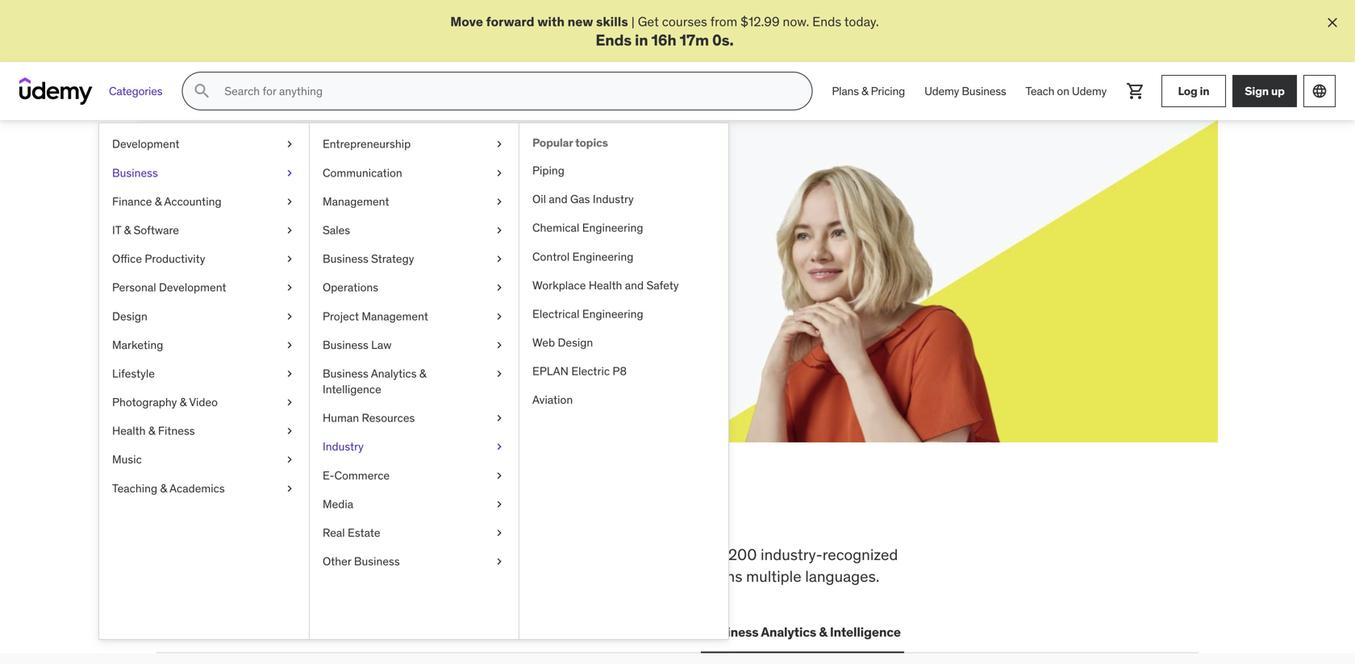Task type: describe. For each thing, give the bounding box(es) containing it.
skills inside 'move forward with new skills | get courses from $12.99 now. ends today. ends in 16h 17m 0s .'
[[596, 13, 628, 30]]

business strategy
[[323, 252, 414, 266]]

prep
[[581, 545, 613, 565]]

strategy
[[371, 252, 414, 266]]

xsmall image for teaching & academics
[[283, 481, 296, 497]]

& for pricing
[[861, 84, 868, 98]]

science
[[522, 624, 569, 641]]

web development button
[[156, 613, 273, 652]]

fitness
[[158, 424, 195, 438]]

1 horizontal spatial ends
[[812, 13, 841, 30]]

entrepreneurship link
[[310, 130, 519, 159]]

content
[[616, 545, 669, 565]]

xsmall image for lifestyle
[[283, 366, 296, 382]]

close image
[[1324, 15, 1341, 31]]

xsmall image for project management
[[493, 309, 506, 325]]

popular topics
[[532, 136, 608, 150]]

marketing link
[[99, 331, 309, 360]]

finance & accounting link
[[99, 187, 309, 216]]

xsmall image for personal development
[[283, 280, 296, 296]]

1 vertical spatial your
[[261, 230, 286, 247]]

it for it certifications
[[290, 624, 301, 641]]

xsmall image for management
[[493, 194, 506, 210]]

xsmall image for business analytics & intelligence
[[493, 366, 506, 382]]

& for accounting
[[155, 194, 162, 209]]

development link
[[99, 130, 309, 159]]

development
[[579, 567, 669, 586]]

critical
[[221, 545, 267, 565]]

software
[[134, 223, 179, 238]]

project management link
[[310, 302, 519, 331]]

over
[[695, 545, 725, 565]]

business inside other business link
[[354, 555, 400, 569]]

0 vertical spatial your
[[334, 191, 393, 224]]

web design link
[[519, 329, 728, 357]]

aviation
[[532, 393, 573, 408]]

200
[[728, 545, 757, 565]]

health & fitness
[[112, 424, 195, 438]]

piping link
[[519, 156, 728, 185]]

recognized
[[822, 545, 898, 565]]

it & software
[[112, 223, 179, 238]]

xsmall image for business law
[[493, 337, 506, 353]]

xsmall image for other business
[[493, 554, 506, 570]]

workplace
[[532, 278, 586, 293]]

xsmall image for communication
[[493, 165, 506, 181]]

need
[[424, 492, 502, 534]]

real estate
[[323, 526, 380, 540]]

business inside udemy business link
[[962, 84, 1006, 98]]

xsmall image for music
[[283, 452, 296, 468]]

marketing
[[112, 338, 163, 352]]

well-
[[398, 567, 431, 586]]

from
[[710, 13, 737, 30]]

Search for anything text field
[[221, 78, 792, 105]]

aviation link
[[519, 386, 728, 415]]

human resources
[[323, 411, 415, 426]]

& for software
[[124, 223, 131, 238]]

shopping cart with 0 items image
[[1126, 82, 1145, 101]]

estate
[[348, 526, 380, 540]]

piping
[[532, 163, 564, 178]]

new
[[567, 13, 593, 30]]

oil
[[532, 192, 546, 207]]

communication button
[[586, 613, 688, 652]]

xsmall image for media
[[493, 497, 506, 513]]

today. inside 'move forward with new skills | get courses from $12.99 now. ends today. ends in 16h 17m 0s .'
[[844, 13, 879, 30]]

music link
[[99, 446, 309, 475]]

other business
[[323, 555, 400, 569]]

for for workplace
[[673, 545, 692, 565]]

academics
[[169, 481, 225, 496]]

skills inside covering critical workplace skills to technical topics, including prep content for over 200 industry-recognized certifications, our catalog supports well-rounded professional development and spans multiple languages.
[[345, 545, 379, 565]]

popular
[[532, 136, 573, 150]]

business analytics & intelligence for business analytics & intelligence link
[[323, 367, 426, 397]]

photography & video
[[112, 395, 218, 410]]

2 udemy from the left
[[1072, 84, 1107, 98]]

business inside business analytics & intelligence button
[[704, 624, 758, 641]]

one
[[545, 492, 603, 534]]

lifestyle link
[[99, 360, 309, 388]]

on
[[1057, 84, 1069, 98]]

|
[[631, 13, 635, 30]]

it for it & software
[[112, 223, 121, 238]]

operations
[[323, 280, 378, 295]]

1 vertical spatial management
[[362, 309, 428, 324]]

sales link
[[310, 216, 519, 245]]

& for video
[[180, 395, 187, 410]]

today. inside skills for your future expand your potential with a course for as little as $12.99. sale ends today.
[[319, 248, 353, 265]]

forward
[[486, 13, 534, 30]]

leadership button
[[401, 613, 474, 652]]

skills
[[215, 191, 287, 224]]

0 horizontal spatial for
[[292, 191, 329, 224]]

eplan
[[532, 364, 569, 379]]

in inside 'move forward with new skills | get courses from $12.99 now. ends today. ends in 16h 17m 0s .'
[[635, 30, 648, 50]]

covering
[[156, 545, 218, 565]]

1 as from the left
[[442, 230, 455, 247]]

get
[[638, 13, 659, 30]]

you
[[360, 492, 418, 534]]

web for web development
[[160, 624, 187, 641]]

e-commerce link
[[310, 462, 519, 490]]

1 vertical spatial and
[[625, 278, 644, 293]]

office productivity link
[[99, 245, 309, 274]]

certifications
[[303, 624, 385, 641]]

teaching & academics link
[[99, 475, 309, 503]]

health & fitness link
[[99, 417, 309, 446]]

teaching & academics
[[112, 481, 225, 496]]

udemy business
[[924, 84, 1006, 98]]

skills for your future expand your potential with a course for as little as $12.99. sale ends today.
[[215, 191, 500, 265]]

all the skills you need in one place
[[156, 492, 693, 534]]

workplace
[[271, 545, 341, 565]]

the
[[210, 492, 261, 534]]

xsmall image for marketing
[[283, 337, 296, 353]]

business analytics & intelligence button
[[701, 613, 904, 652]]

analytics for business analytics & intelligence button
[[761, 624, 816, 641]]

electrical engineering link
[[519, 300, 728, 329]]

supports
[[333, 567, 394, 586]]

engineering for control engineering
[[572, 249, 633, 264]]

0 horizontal spatial in
[[508, 492, 539, 534]]

development for personal
[[159, 280, 226, 295]]

$12.99
[[740, 13, 780, 30]]

xsmall image for real estate
[[493, 525, 506, 541]]

finance
[[112, 194, 152, 209]]

human resources link
[[310, 404, 519, 433]]

move
[[450, 13, 483, 30]]

communication for communication button
[[589, 624, 685, 641]]

law
[[371, 338, 392, 352]]

potential
[[289, 230, 340, 247]]

development for web
[[190, 624, 270, 641]]

engineering for chemical engineering
[[582, 221, 643, 235]]

leadership
[[404, 624, 471, 641]]

1 udemy from the left
[[924, 84, 959, 98]]

data science button
[[487, 613, 573, 652]]

engineering for electrical engineering
[[582, 307, 643, 321]]

industry element
[[519, 124, 728, 640]]

data science
[[491, 624, 569, 641]]

communication for the communication link
[[323, 166, 402, 180]]

business inside business link
[[112, 166, 158, 180]]

little
[[458, 230, 483, 247]]

p8
[[613, 364, 627, 379]]

video
[[189, 395, 218, 410]]

catalog
[[279, 567, 330, 586]]



Task type: vqa. For each thing, say whether or not it's contained in the screenshot.
Select the main type of content. Files and links can be added as resources. Learn about content types.
no



Task type: locate. For each thing, give the bounding box(es) containing it.
1 horizontal spatial as
[[487, 230, 500, 247]]

0 horizontal spatial web
[[160, 624, 187, 641]]

business inside business law link
[[323, 338, 368, 352]]

xsmall image inside business analytics & intelligence link
[[493, 366, 506, 382]]

business law link
[[310, 331, 519, 360]]

plans & pricing
[[832, 84, 905, 98]]

ends
[[288, 248, 316, 265]]

as left the little
[[442, 230, 455, 247]]

& down languages.
[[819, 624, 827, 641]]

expand
[[215, 230, 258, 247]]

analytics inside button
[[761, 624, 816, 641]]

it inside button
[[290, 624, 301, 641]]

it left certifications
[[290, 624, 301, 641]]

0 vertical spatial engineering
[[582, 221, 643, 235]]

xsmall image inside the media "link"
[[493, 497, 506, 513]]

multiple
[[746, 567, 801, 586]]

analytics for business analytics & intelligence link
[[371, 367, 417, 381]]

1 vertical spatial business analytics & intelligence
[[704, 624, 901, 641]]

certifications,
[[156, 567, 249, 586]]

oil and gas industry
[[532, 192, 634, 207]]

accounting
[[164, 194, 221, 209]]

xsmall image for sales
[[493, 223, 506, 238]]

engineering up the workplace health and safety
[[572, 249, 633, 264]]

0 vertical spatial it
[[112, 223, 121, 238]]

xsmall image inside business link
[[283, 165, 296, 181]]

xsmall image inside marketing link
[[283, 337, 296, 353]]

2 horizontal spatial and
[[673, 567, 698, 586]]

1 horizontal spatial business analytics & intelligence
[[704, 624, 901, 641]]

development down office productivity link
[[159, 280, 226, 295]]

development inside button
[[190, 624, 270, 641]]

communication down entrepreneurship
[[323, 166, 402, 180]]

engineering down the workplace health and safety
[[582, 307, 643, 321]]

2 horizontal spatial in
[[1200, 84, 1209, 98]]

xsmall image inside office productivity link
[[283, 251, 296, 267]]

with inside 'move forward with new skills | get courses from $12.99 now. ends today. ends in 16h 17m 0s .'
[[537, 13, 565, 30]]

xsmall image inside finance & accounting link
[[283, 194, 296, 210]]

engineering inside chemical engineering link
[[582, 221, 643, 235]]

xsmall image for industry
[[493, 439, 506, 455]]

in right log at the top of page
[[1200, 84, 1209, 98]]

web inside industry element
[[532, 336, 555, 350]]

as
[[442, 230, 455, 247], [487, 230, 500, 247]]

1 vertical spatial industry
[[323, 440, 364, 454]]

business left teach on the right of the page
[[962, 84, 1006, 98]]

1 horizontal spatial and
[[625, 278, 644, 293]]

today. down 'sales'
[[319, 248, 353, 265]]

industry down human
[[323, 440, 364, 454]]

1 horizontal spatial in
[[635, 30, 648, 50]]

1 horizontal spatial for
[[423, 230, 438, 247]]

xsmall image for design
[[283, 309, 296, 325]]

courses
[[662, 13, 707, 30]]

xsmall image inside it & software link
[[283, 223, 296, 238]]

udemy business link
[[915, 72, 1016, 111]]

1 horizontal spatial your
[[334, 191, 393, 224]]

e-
[[323, 468, 334, 483]]

1 horizontal spatial health
[[589, 278, 622, 293]]

and inside covering critical workplace skills to technical topics, including prep content for over 200 industry-recognized certifications, our catalog supports well-rounded professional development and spans multiple languages.
[[673, 567, 698, 586]]

0 horizontal spatial communication
[[323, 166, 402, 180]]

intelligence up human
[[323, 382, 381, 397]]

business link
[[99, 159, 309, 187]]

for up potential
[[292, 191, 329, 224]]

2 horizontal spatial for
[[673, 545, 692, 565]]

xsmall image for office productivity
[[283, 251, 296, 267]]

1 horizontal spatial design
[[558, 336, 593, 350]]

up
[[1271, 84, 1285, 98]]

real
[[323, 526, 345, 540]]

1 horizontal spatial it
[[290, 624, 301, 641]]

& right teaching
[[160, 481, 167, 496]]

xsmall image for development
[[283, 136, 296, 152]]

.
[[729, 30, 734, 50]]

xsmall image for entrepreneurship
[[493, 136, 506, 152]]

0 vertical spatial and
[[549, 192, 568, 207]]

submit search image
[[192, 82, 212, 101]]

udemy right pricing on the top of page
[[924, 84, 959, 98]]

xsmall image for finance & accounting
[[283, 194, 296, 210]]

0 vertical spatial business analytics & intelligence
[[323, 367, 426, 397]]

& right finance
[[155, 194, 162, 209]]

0 vertical spatial today.
[[844, 13, 879, 30]]

xsmall image for business strategy
[[493, 251, 506, 267]]

personal
[[112, 280, 156, 295]]

1 horizontal spatial today.
[[844, 13, 879, 30]]

1 vertical spatial communication
[[589, 624, 685, 641]]

as right the little
[[487, 230, 500, 247]]

2 as from the left
[[487, 230, 500, 247]]

teach on udemy
[[1026, 84, 1107, 98]]

& left video
[[180, 395, 187, 410]]

1 horizontal spatial analytics
[[761, 624, 816, 641]]

intelligence down languages.
[[830, 624, 901, 641]]

udemy image
[[19, 78, 93, 105]]

0 vertical spatial intelligence
[[323, 382, 381, 397]]

electrical engineering
[[532, 307, 643, 321]]

control
[[532, 249, 570, 264]]

intelligence for business analytics & intelligence link
[[323, 382, 381, 397]]

project management
[[323, 309, 428, 324]]

in down get
[[635, 30, 648, 50]]

0 horizontal spatial ends
[[596, 30, 632, 50]]

0 vertical spatial analytics
[[371, 367, 417, 381]]

0 vertical spatial skills
[[596, 13, 628, 30]]

1 vertical spatial design
[[558, 336, 593, 350]]

engineering down oil and gas industry link
[[582, 221, 643, 235]]

xsmall image inside real estate link
[[493, 525, 506, 541]]

0 vertical spatial for
[[292, 191, 329, 224]]

covering critical workplace skills to technical topics, including prep content for over 200 industry-recognized certifications, our catalog supports well-rounded professional development and spans multiple languages.
[[156, 545, 898, 586]]

office productivity
[[112, 252, 205, 266]]

entrepreneurship
[[323, 137, 411, 151]]

0 horizontal spatial design
[[112, 309, 147, 324]]

0 horizontal spatial health
[[112, 424, 146, 438]]

development down the "categories" dropdown button
[[112, 137, 180, 151]]

personal development link
[[99, 274, 309, 302]]

analytics down multiple
[[761, 624, 816, 641]]

xsmall image inside development link
[[283, 136, 296, 152]]

0 vertical spatial with
[[537, 13, 565, 30]]

design up eplan electric p8 at the bottom of the page
[[558, 336, 593, 350]]

plans
[[832, 84, 859, 98]]

0 horizontal spatial it
[[112, 223, 121, 238]]

1 vertical spatial skills
[[267, 492, 354, 534]]

0 vertical spatial health
[[589, 278, 622, 293]]

control engineering
[[532, 249, 633, 264]]

1 horizontal spatial web
[[532, 336, 555, 350]]

1 horizontal spatial industry
[[593, 192, 634, 207]]

business strategy link
[[310, 245, 519, 274]]

health up music
[[112, 424, 146, 438]]

business analytics & intelligence up human resources
[[323, 367, 426, 397]]

0 vertical spatial development
[[112, 137, 180, 151]]

health inside industry element
[[589, 278, 622, 293]]

log in link
[[1161, 75, 1226, 107]]

design link
[[99, 302, 309, 331]]

ends down |
[[596, 30, 632, 50]]

teach
[[1026, 84, 1054, 98]]

xsmall image inside project management link
[[493, 309, 506, 325]]

plans & pricing link
[[822, 72, 915, 111]]

xsmall image inside operations link
[[493, 280, 506, 296]]

xsmall image inside business law link
[[493, 337, 506, 353]]

it certifications button
[[286, 613, 388, 652]]

health up electrical engineering
[[589, 278, 622, 293]]

xsmall image inside the management link
[[493, 194, 506, 210]]

communication inside button
[[589, 624, 685, 641]]

& inside button
[[819, 624, 827, 641]]

our
[[253, 567, 275, 586]]

xsmall image for operations
[[493, 280, 506, 296]]

xsmall image
[[283, 136, 296, 152], [283, 165, 296, 181], [493, 194, 506, 210], [493, 223, 506, 238], [493, 251, 506, 267], [283, 280, 296, 296], [493, 280, 506, 296], [283, 309, 296, 325], [493, 337, 506, 353], [283, 366, 296, 382], [493, 366, 506, 382], [283, 395, 296, 411], [283, 424, 296, 439], [493, 439, 506, 455], [283, 481, 296, 497], [493, 497, 506, 513], [493, 525, 506, 541]]

xsmall image inside the industry link
[[493, 439, 506, 455]]

productivity
[[145, 252, 205, 266]]

1 vertical spatial web
[[160, 624, 187, 641]]

development down certifications,
[[190, 624, 270, 641]]

web up eplan
[[532, 336, 555, 350]]

development
[[112, 137, 180, 151], [159, 280, 226, 295], [190, 624, 270, 641]]

xsmall image for human resources
[[493, 411, 506, 426]]

with left a
[[343, 230, 367, 247]]

with
[[537, 13, 565, 30], [343, 230, 367, 247]]

sign up
[[1245, 84, 1285, 98]]

1 horizontal spatial intelligence
[[830, 624, 901, 641]]

business down estate
[[354, 555, 400, 569]]

0 horizontal spatial today.
[[319, 248, 353, 265]]

design inside industry element
[[558, 336, 593, 350]]

it up office
[[112, 223, 121, 238]]

for left over
[[673, 545, 692, 565]]

for right course
[[423, 230, 438, 247]]

with inside skills for your future expand your potential with a course for as little as $12.99. sale ends today.
[[343, 230, 367, 247]]

& down business law link
[[419, 367, 426, 381]]

management up law
[[362, 309, 428, 324]]

place
[[609, 492, 693, 534]]

other business link
[[310, 548, 519, 576]]

skills
[[596, 13, 628, 30], [267, 492, 354, 534], [345, 545, 379, 565]]

udemy right on
[[1072, 84, 1107, 98]]

1 horizontal spatial communication
[[589, 624, 685, 641]]

xsmall image inside health & fitness link
[[283, 424, 296, 439]]

1 vertical spatial intelligence
[[830, 624, 901, 641]]

xsmall image inside sales link
[[493, 223, 506, 238]]

0 horizontal spatial business analytics & intelligence
[[323, 367, 426, 397]]

chemical
[[532, 221, 579, 235]]

xsmall image inside e-commerce link
[[493, 468, 506, 484]]

& inside business analytics & intelligence
[[419, 367, 426, 381]]

business inside business analytics & intelligence link
[[323, 367, 368, 381]]

& for academics
[[160, 481, 167, 496]]

1 vertical spatial with
[[343, 230, 367, 247]]

business down business law
[[323, 367, 368, 381]]

1 vertical spatial engineering
[[572, 249, 633, 264]]

design down personal
[[112, 309, 147, 324]]

1 vertical spatial analytics
[[761, 624, 816, 641]]

in up including
[[508, 492, 539, 534]]

1 vertical spatial it
[[290, 624, 301, 641]]

2 vertical spatial engineering
[[582, 307, 643, 321]]

analytics inside business analytics & intelligence
[[371, 367, 417, 381]]

& up office
[[124, 223, 131, 238]]

0 horizontal spatial industry
[[323, 440, 364, 454]]

log
[[1178, 84, 1197, 98]]

0 horizontal spatial your
[[261, 230, 286, 247]]

move forward with new skills | get courses from $12.99 now. ends today. ends in 16h 17m 0s .
[[450, 13, 879, 50]]

today. right now.
[[844, 13, 879, 30]]

0 horizontal spatial and
[[549, 192, 568, 207]]

commerce
[[334, 468, 390, 483]]

&
[[861, 84, 868, 98], [155, 194, 162, 209], [124, 223, 131, 238], [419, 367, 426, 381], [180, 395, 187, 410], [148, 424, 155, 438], [160, 481, 167, 496], [819, 624, 827, 641]]

web for web design
[[532, 336, 555, 350]]

gas
[[570, 192, 590, 207]]

0 vertical spatial design
[[112, 309, 147, 324]]

media
[[323, 497, 353, 512]]

xsmall image for e-commerce
[[493, 468, 506, 484]]

engineering inside control engineering link
[[572, 249, 633, 264]]

0 vertical spatial industry
[[593, 192, 634, 207]]

data
[[491, 624, 519, 641]]

xsmall image inside design link
[[283, 309, 296, 325]]

categories button
[[99, 72, 172, 111]]

skills down e-
[[267, 492, 354, 534]]

xsmall image inside photography & video 'link'
[[283, 395, 296, 411]]

0 vertical spatial communication
[[323, 166, 402, 180]]

1 vertical spatial in
[[1200, 84, 1209, 98]]

xsmall image for business
[[283, 165, 296, 181]]

personal development
[[112, 280, 226, 295]]

web inside button
[[160, 624, 187, 641]]

xsmall image inside teaching & academics link
[[283, 481, 296, 497]]

business down project
[[323, 338, 368, 352]]

choose a language image
[[1311, 83, 1328, 99]]

for inside covering critical workplace skills to technical topics, including prep content for over 200 industry-recognized certifications, our catalog supports well-rounded professional development and spans multiple languages.
[[673, 545, 692, 565]]

in
[[635, 30, 648, 50], [1200, 84, 1209, 98], [508, 492, 539, 534]]

your up sale
[[261, 230, 286, 247]]

sign up link
[[1232, 75, 1297, 107]]

intelligence for business analytics & intelligence button
[[830, 624, 901, 641]]

industry
[[593, 192, 634, 207], [323, 440, 364, 454]]

0 vertical spatial management
[[323, 194, 389, 209]]

web development
[[160, 624, 270, 641]]

xsmall image
[[493, 136, 506, 152], [493, 165, 506, 181], [283, 194, 296, 210], [283, 223, 296, 238], [283, 251, 296, 267], [493, 309, 506, 325], [283, 337, 296, 353], [493, 411, 506, 426], [283, 452, 296, 468], [493, 468, 506, 484], [493, 554, 506, 570]]

xsmall image inside other business link
[[493, 554, 506, 570]]

business analytics & intelligence for business analytics & intelligence button
[[704, 624, 901, 641]]

2 vertical spatial and
[[673, 567, 698, 586]]

and down over
[[673, 567, 698, 586]]

0 horizontal spatial udemy
[[924, 84, 959, 98]]

2 vertical spatial skills
[[345, 545, 379, 565]]

xsmall image inside business strategy link
[[493, 251, 506, 267]]

web down certifications,
[[160, 624, 187, 641]]

0 horizontal spatial with
[[343, 230, 367, 247]]

xsmall image inside the communication link
[[493, 165, 506, 181]]

eplan electric p8 link
[[519, 357, 728, 386]]

categories
[[109, 84, 162, 98]]

1 vertical spatial health
[[112, 424, 146, 438]]

resources
[[362, 411, 415, 426]]

course
[[381, 230, 419, 247]]

human
[[323, 411, 359, 426]]

analytics down law
[[371, 367, 417, 381]]

0 horizontal spatial analytics
[[371, 367, 417, 381]]

intelligence inside business analytics & intelligence link
[[323, 382, 381, 397]]

oil and gas industry link
[[519, 185, 728, 214]]

2 vertical spatial for
[[673, 545, 692, 565]]

xsmall image inside human resources link
[[493, 411, 506, 426]]

a
[[371, 230, 377, 247]]

with left new
[[537, 13, 565, 30]]

xsmall image inside music link
[[283, 452, 296, 468]]

xsmall image for health & fitness
[[283, 424, 296, 439]]

industry down piping link at the top
[[593, 192, 634, 207]]

1 vertical spatial for
[[423, 230, 438, 247]]

ends right now.
[[812, 13, 841, 30]]

0 horizontal spatial intelligence
[[323, 382, 381, 397]]

management
[[323, 194, 389, 209], [362, 309, 428, 324]]

skills up 'supports'
[[345, 545, 379, 565]]

electric
[[571, 364, 610, 379]]

1 horizontal spatial udemy
[[1072, 84, 1107, 98]]

1 horizontal spatial with
[[537, 13, 565, 30]]

& left fitness
[[148, 424, 155, 438]]

1 vertical spatial development
[[159, 280, 226, 295]]

business inside business strategy link
[[323, 252, 368, 266]]

skills left |
[[596, 13, 628, 30]]

control engineering link
[[519, 243, 728, 271]]

communication down development
[[589, 624, 685, 641]]

0 horizontal spatial as
[[442, 230, 455, 247]]

engineering inside 'electrical engineering' link
[[582, 307, 643, 321]]

business up operations
[[323, 252, 368, 266]]

& right plans
[[861, 84, 868, 98]]

1 vertical spatial today.
[[319, 248, 353, 265]]

business analytics & intelligence inside button
[[704, 624, 901, 641]]

2 vertical spatial development
[[190, 624, 270, 641]]

web design
[[532, 336, 593, 350]]

intelligence
[[323, 382, 381, 397], [830, 624, 901, 641]]

xsmall image for photography & video
[[283, 395, 296, 411]]

and left safety at top
[[625, 278, 644, 293]]

business up finance
[[112, 166, 158, 180]]

including
[[515, 545, 577, 565]]

and right oil
[[549, 192, 568, 207]]

web
[[532, 336, 555, 350], [160, 624, 187, 641]]

chemical engineering link
[[519, 214, 728, 243]]

xsmall image inside lifestyle link
[[283, 366, 296, 382]]

xsmall image inside entrepreneurship link
[[493, 136, 506, 152]]

2 vertical spatial in
[[508, 492, 539, 534]]

all
[[156, 492, 204, 534]]

business down spans
[[704, 624, 758, 641]]

xsmall image for it & software
[[283, 223, 296, 238]]

xsmall image inside personal development link
[[283, 280, 296, 296]]

intelligence inside business analytics & intelligence button
[[830, 624, 901, 641]]

management up 'sales'
[[323, 194, 389, 209]]

0 vertical spatial web
[[532, 336, 555, 350]]

business analytics & intelligence down multiple
[[704, 624, 901, 641]]

0 vertical spatial in
[[635, 30, 648, 50]]

& for fitness
[[148, 424, 155, 438]]

your up a
[[334, 191, 393, 224]]

for for your
[[423, 230, 438, 247]]

& inside 'link'
[[180, 395, 187, 410]]



